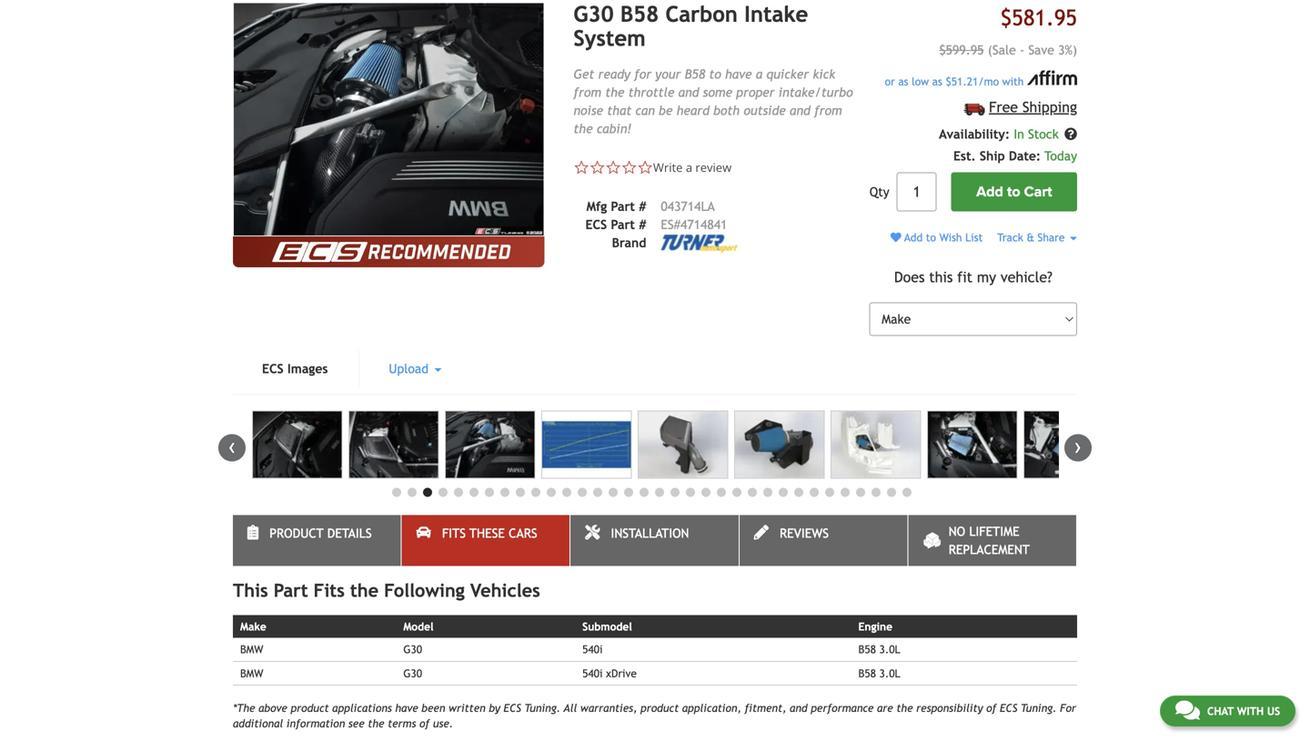Task type: describe. For each thing, give the bounding box(es) containing it.
upload button
[[360, 351, 471, 387]]

‹
[[228, 435, 236, 459]]

proper
[[736, 85, 775, 99]]

part for this part fits the following vehicles
[[274, 580, 308, 601]]

ecs tuning recommends this product. image
[[233, 237, 544, 267]]

track
[[997, 231, 1024, 244]]

intake/turbo
[[779, 85, 853, 99]]

$
[[946, 75, 952, 88]]

application,
[[682, 702, 741, 715]]

or
[[885, 75, 895, 88]]

b58 inside g30 b58 carbon intake system
[[620, 1, 659, 27]]

no lifetime replacement
[[949, 525, 1030, 557]]

1 empty star image from the left
[[590, 160, 605, 175]]

fitment,
[[745, 702, 787, 715]]

your
[[655, 67, 681, 81]]

these
[[470, 526, 505, 541]]

product details
[[270, 526, 372, 541]]

wish
[[940, 231, 962, 244]]

make
[[240, 621, 266, 633]]

540i xdrive
[[582, 667, 637, 680]]

throttle
[[628, 85, 675, 99]]

additional
[[233, 718, 283, 730]]

see
[[348, 718, 365, 730]]

add for add to cart
[[976, 183, 1004, 201]]

have inside *the above product applications have been written by                 ecs tuning. all warranties, product application, fitment,                 and performance are the responsibility of ecs tuning.                 for additional information see the terms of use.
[[395, 702, 418, 715]]

heard
[[677, 103, 710, 118]]

get ready for your b58 to have a quicker kick from the throttle and some proper intake/turbo noise that can be heard both outside and from the cabin!
[[574, 67, 853, 136]]

turner motorsport image
[[661, 235, 737, 253]]

does
[[894, 269, 925, 286]]

by
[[489, 702, 500, 715]]

that
[[607, 103, 632, 118]]

all
[[564, 702, 577, 715]]

the down ready
[[605, 85, 625, 99]]

b58 3.0l for 540i xdrive
[[859, 667, 900, 680]]

bmw for 540i xdrive
[[240, 667, 263, 680]]

3.0l for 540i xdrive
[[879, 667, 900, 680]]

043714la ecs part #
[[586, 199, 715, 232]]

2 empty star image from the left
[[637, 160, 653, 175]]

1 empty star image from the left
[[574, 160, 590, 175]]

part for mfg part #
[[611, 199, 635, 214]]

above
[[259, 702, 287, 715]]

written
[[449, 702, 486, 715]]

write
[[653, 159, 683, 175]]

540i for 540i xdrive
[[582, 667, 603, 680]]

brand
[[612, 235, 646, 250]]

us
[[1267, 705, 1280, 718]]

2 as from the left
[[932, 75, 943, 88]]

no
[[949, 525, 966, 539]]

track & share button
[[997, 231, 1077, 244]]

3 empty star image from the left
[[621, 160, 637, 175]]

add to wish list
[[902, 231, 983, 244]]

a inside get ready for your b58 to have a quicker kick from the throttle and some proper intake/turbo noise that can be heard both outside and from the cabin!
[[756, 67, 763, 81]]

my
[[977, 269, 996, 286]]

the down details
[[350, 580, 379, 601]]

g30 for 540i xdrive
[[403, 667, 422, 680]]

track & share
[[997, 231, 1068, 244]]

bmw for 540i
[[240, 643, 263, 656]]

fits these cars link
[[402, 515, 570, 566]]

are
[[877, 702, 893, 715]]

kick
[[813, 67, 835, 81]]

chat
[[1207, 705, 1234, 718]]

1 product from the left
[[291, 702, 329, 715]]

comments image
[[1175, 700, 1200, 722]]

performance
[[811, 702, 874, 715]]

2 tuning. from the left
[[1021, 702, 1057, 715]]

mfg part #
[[587, 199, 646, 214]]

# inside 043714la ecs part #
[[639, 217, 646, 232]]

be
[[659, 103, 673, 118]]

list
[[966, 231, 983, 244]]

1 # from the top
[[639, 199, 646, 214]]

ecs inside 043714la ecs part #
[[586, 217, 607, 232]]

lifetime
[[969, 525, 1020, 539]]

get
[[574, 67, 594, 81]]

the down noise
[[574, 121, 593, 136]]

1 horizontal spatial from
[[814, 103, 842, 118]]

to for add to cart
[[1007, 183, 1021, 201]]

terms
[[388, 718, 416, 730]]

information
[[286, 718, 345, 730]]

3.0l for 540i
[[879, 643, 900, 656]]

installation link
[[571, 515, 739, 566]]

add for add to wish list
[[904, 231, 923, 244]]

share
[[1038, 231, 1065, 244]]

0 vertical spatial from
[[574, 85, 601, 99]]

this
[[929, 269, 953, 286]]

write a review
[[653, 159, 732, 175]]

vehicle?
[[1001, 269, 1053, 286]]

ecs images link
[[233, 351, 357, 387]]

quicker
[[766, 67, 809, 81]]

2 product from the left
[[641, 702, 679, 715]]

qty
[[870, 185, 890, 199]]

shipping
[[1023, 99, 1077, 116]]

this part fits the following vehicles
[[233, 580, 540, 601]]

to inside get ready for your b58 to have a quicker kick from the throttle and some proper intake/turbo noise that can be heard both outside and from the cabin!
[[709, 67, 721, 81]]

ship
[[980, 149, 1005, 163]]

free
[[989, 99, 1018, 116]]

*the
[[233, 702, 255, 715]]

3%)
[[1058, 43, 1077, 57]]

cabin!
[[597, 121, 632, 136]]

1 vertical spatial a
[[686, 159, 692, 175]]

581.95
[[1012, 5, 1077, 30]]

xdrive
[[606, 667, 637, 680]]

submodel
[[582, 621, 632, 633]]

for
[[634, 67, 652, 81]]

stock
[[1028, 127, 1059, 141]]

details
[[327, 526, 372, 541]]

1 tuning. from the left
[[525, 702, 561, 715]]

4714841
[[681, 217, 727, 232]]

add to wish list link
[[891, 231, 983, 244]]



Task type: vqa. For each thing, say whether or not it's contained in the screenshot.
rightmost 'MFG'
no



Task type: locate. For each thing, give the bounding box(es) containing it.
540i for 540i
[[582, 643, 603, 656]]

product details link
[[233, 515, 401, 566]]

1 vertical spatial 540i
[[582, 667, 603, 680]]

noise
[[574, 103, 603, 118]]

applications
[[332, 702, 392, 715]]

1 540i from the top
[[582, 643, 603, 656]]

outside
[[744, 103, 786, 118]]

1 horizontal spatial as
[[932, 75, 943, 88]]

of down been
[[419, 718, 430, 730]]

to for add to wish list
[[926, 231, 936, 244]]

0 vertical spatial part
[[611, 199, 635, 214]]

chat with us link
[[1160, 696, 1296, 727]]

0 horizontal spatial add
[[904, 231, 923, 244]]

mfg
[[587, 199, 607, 214]]

the right see
[[368, 718, 384, 730]]

0 vertical spatial with
[[1002, 75, 1024, 88]]

/mo
[[978, 75, 999, 88]]

ecs right responsibility
[[1000, 702, 1018, 715]]

from
[[574, 85, 601, 99], [814, 103, 842, 118]]

replacement
[[949, 543, 1030, 557]]

1 horizontal spatial add
[[976, 183, 1004, 201]]

g30 b58 carbon intake system
[[574, 1, 808, 51]]

bmw up the *the
[[240, 667, 263, 680]]

add right heart image
[[904, 231, 923, 244]]

bmw
[[240, 643, 263, 656], [240, 667, 263, 680]]

1 vertical spatial from
[[814, 103, 842, 118]]

3.0l up are
[[879, 667, 900, 680]]

1 horizontal spatial fits
[[442, 526, 466, 541]]

0 vertical spatial have
[[725, 67, 752, 81]]

installation
[[611, 526, 689, 541]]

2 b58 3.0l from the top
[[859, 667, 900, 680]]

fits left these
[[442, 526, 466, 541]]

1 3.0l from the top
[[879, 643, 900, 656]]

in
[[1014, 127, 1024, 141]]

es#4714841 - 043714la - g30 b58 carbon intake system - get ready for your b58 to have a quicker kick from the throttle and some proper intake/turbo noise that can be heard both outside and from the cabin! - turner motorsport - bmw image
[[233, 2, 544, 237], [252, 411, 342, 479], [348, 411, 439, 479], [445, 411, 535, 479], [541, 411, 632, 479], [638, 411, 728, 479], [734, 411, 825, 479], [831, 411, 921, 479], [927, 411, 1018, 479], [1024, 411, 1114, 479]]

b58 3.0l
[[859, 643, 900, 656], [859, 667, 900, 680]]

availability:
[[939, 127, 1010, 141]]

2 bmw from the top
[[240, 667, 263, 680]]

2 vertical spatial g30
[[403, 667, 422, 680]]

cars
[[509, 526, 537, 541]]

part
[[611, 199, 635, 214], [611, 217, 635, 232], [274, 580, 308, 601]]

2 # from the top
[[639, 217, 646, 232]]

1 vertical spatial have
[[395, 702, 418, 715]]

g30 up get in the top of the page
[[574, 1, 614, 27]]

images
[[287, 362, 328, 376]]

1 vertical spatial part
[[611, 217, 635, 232]]

fit
[[957, 269, 973, 286]]

empty star image up mfg
[[590, 160, 605, 175]]

0 horizontal spatial to
[[709, 67, 721, 81]]

write a review link
[[653, 159, 732, 175]]

1 bmw from the top
[[240, 643, 263, 656]]

of
[[986, 702, 997, 715], [419, 718, 430, 730]]

2 vertical spatial to
[[926, 231, 936, 244]]

g30 for 540i
[[403, 643, 422, 656]]

the right are
[[897, 702, 913, 715]]

tuning. left all
[[525, 702, 561, 715]]

from up noise
[[574, 85, 601, 99]]

have up "terms"
[[395, 702, 418, 715]]

est. ship date: today
[[954, 149, 1077, 163]]

(sale
[[988, 43, 1016, 57]]

# up brand
[[639, 217, 646, 232]]

use.
[[433, 718, 453, 730]]

empty star image up 043714la ecs part #
[[637, 160, 653, 175]]

2 3.0l from the top
[[879, 667, 900, 680]]

and down intake/turbo on the top right of page
[[790, 103, 811, 118]]

with inside "element"
[[1002, 75, 1024, 88]]

0 horizontal spatial tuning.
[[525, 702, 561, 715]]

g30
[[574, 1, 614, 27], [403, 643, 422, 656], [403, 667, 422, 680]]

today
[[1045, 149, 1077, 163]]

a right write
[[686, 159, 692, 175]]

bmw down make
[[240, 643, 263, 656]]

part up brand
[[611, 217, 635, 232]]

540i
[[582, 643, 603, 656], [582, 667, 603, 680]]

for
[[1060, 702, 1076, 715]]

2 empty star image from the left
[[605, 160, 621, 175]]

0 vertical spatial a
[[756, 67, 763, 81]]

0 vertical spatial 3.0l
[[879, 643, 900, 656]]

product
[[270, 526, 324, 541]]

1 vertical spatial b58 3.0l
[[859, 667, 900, 680]]

with right /mo
[[1002, 75, 1024, 88]]

b58 down the engine
[[859, 643, 876, 656]]

or as low as $ 51.21 /mo with
[[885, 75, 1027, 88]]

1 vertical spatial bmw
[[240, 667, 263, 680]]

the
[[605, 85, 625, 99], [574, 121, 593, 136], [350, 580, 379, 601], [897, 702, 913, 715], [368, 718, 384, 730]]

0 vertical spatial and
[[678, 85, 699, 99]]

free shipping image
[[964, 103, 985, 116]]

cart
[[1024, 183, 1052, 201]]

0 vertical spatial #
[[639, 199, 646, 214]]

›
[[1075, 435, 1082, 459]]

2 540i from the top
[[582, 667, 603, 680]]

chat with us
[[1207, 705, 1280, 718]]

-
[[1020, 43, 1025, 57]]

some
[[703, 85, 732, 99]]

warranties,
[[580, 702, 637, 715]]

and up heard
[[678, 85, 699, 99]]

to left cart
[[1007, 183, 1021, 201]]

0 horizontal spatial as
[[898, 75, 909, 88]]

0 horizontal spatial product
[[291, 702, 329, 715]]

system
[[574, 25, 646, 51]]

question circle image
[[1065, 128, 1077, 141]]

2 vertical spatial and
[[790, 702, 808, 715]]

1 vertical spatial of
[[419, 718, 430, 730]]

0 vertical spatial add
[[976, 183, 1004, 201]]

None text field
[[897, 172, 937, 212]]

1 horizontal spatial empty star image
[[637, 160, 653, 175]]

with
[[1002, 75, 1024, 88], [1237, 705, 1264, 718]]

1 horizontal spatial have
[[725, 67, 752, 81]]

3.0l down the engine
[[879, 643, 900, 656]]

part inside 043714la ecs part #
[[611, 217, 635, 232]]

have up proper
[[725, 67, 752, 81]]

1 vertical spatial fits
[[314, 580, 345, 601]]

to up some
[[709, 67, 721, 81]]

540i down the submodel
[[582, 643, 603, 656]]

empty star image
[[590, 160, 605, 175], [637, 160, 653, 175]]

3.0l
[[879, 643, 900, 656], [879, 667, 900, 680]]

add to cart button
[[951, 172, 1077, 212]]

0 vertical spatial 540i
[[582, 643, 603, 656]]

can
[[635, 103, 655, 118]]

empty star image
[[574, 160, 590, 175], [605, 160, 621, 175], [621, 160, 637, 175]]

2 vertical spatial part
[[274, 580, 308, 601]]

as right or
[[898, 75, 909, 88]]

1 vertical spatial g30
[[403, 643, 422, 656]]

540i left xdrive
[[582, 667, 603, 680]]

a up proper
[[756, 67, 763, 81]]

empty star image down the cabin! on the top of the page
[[605, 160, 621, 175]]

g30 inside g30 b58 carbon intake system
[[574, 1, 614, 27]]

b58 up for
[[620, 1, 659, 27]]

been
[[422, 702, 445, 715]]

ecs images
[[262, 362, 328, 376]]

0 vertical spatial bmw
[[240, 643, 263, 656]]

add down ship in the right top of the page
[[976, 183, 1004, 201]]

# up the "es# 4714841 brand"
[[639, 199, 646, 214]]

0 vertical spatial to
[[709, 67, 721, 81]]

model
[[403, 621, 434, 633]]

51.21
[[952, 75, 978, 88]]

$599.95
[[939, 43, 984, 57]]

es# 4714841 brand
[[612, 217, 727, 250]]

2 horizontal spatial to
[[1007, 183, 1021, 201]]

date:
[[1009, 149, 1041, 163]]

1 horizontal spatial to
[[926, 231, 936, 244]]

and right 'fitment,'
[[790, 702, 808, 715]]

1 b58 3.0l from the top
[[859, 643, 900, 656]]

ecs down mfg
[[586, 217, 607, 232]]

add inside button
[[976, 183, 1004, 201]]

save
[[1028, 43, 1054, 57]]

ecs
[[586, 217, 607, 232], [262, 362, 284, 376], [504, 702, 521, 715], [1000, 702, 1018, 715]]

part right "this"
[[274, 580, 308, 601]]

b58 inside get ready for your b58 to have a quicker kick from the throttle and some proper intake/turbo noise that can be heard both outside and from the cabin!
[[685, 67, 705, 81]]

heart image
[[891, 232, 902, 243]]

g30 up been
[[403, 667, 422, 680]]

g30 down model
[[403, 643, 422, 656]]

or as low as $/mo with 
			 - affirm financing (opens in modal) element
[[870, 71, 1077, 90]]

b58 3.0l up are
[[859, 667, 900, 680]]

0 horizontal spatial from
[[574, 85, 601, 99]]

es#
[[661, 217, 681, 232]]

0 horizontal spatial with
[[1002, 75, 1024, 88]]

0 vertical spatial b58 3.0l
[[859, 643, 900, 656]]

b58 right your on the top right of the page
[[685, 67, 705, 81]]

b58 up performance
[[859, 667, 876, 680]]

tuning. left "for"
[[1021, 702, 1057, 715]]

vehicles
[[470, 580, 540, 601]]

1 horizontal spatial a
[[756, 67, 763, 81]]

of right responsibility
[[986, 702, 997, 715]]

to left 'wish'
[[926, 231, 936, 244]]

upload
[[389, 362, 432, 376]]

0 vertical spatial fits
[[442, 526, 466, 541]]

est.
[[954, 149, 976, 163]]

1 horizontal spatial tuning.
[[1021, 702, 1057, 715]]

b58 3.0l for 540i
[[859, 643, 900, 656]]

to inside add to cart button
[[1007, 183, 1021, 201]]

#
[[639, 199, 646, 214], [639, 217, 646, 232]]

1 vertical spatial #
[[639, 217, 646, 232]]

product right 'warranties,'
[[641, 702, 679, 715]]

1 horizontal spatial product
[[641, 702, 679, 715]]

0 vertical spatial g30
[[574, 1, 614, 27]]

ready
[[598, 67, 630, 81]]

0 horizontal spatial empty star image
[[590, 160, 605, 175]]

a
[[756, 67, 763, 81], [686, 159, 692, 175]]

have inside get ready for your b58 to have a quicker kick from the throttle and some proper intake/turbo noise that can be heard both outside and from the cabin!
[[725, 67, 752, 81]]

0 vertical spatial of
[[986, 702, 997, 715]]

engine
[[859, 621, 893, 633]]

0 horizontal spatial have
[[395, 702, 418, 715]]

1 vertical spatial to
[[1007, 183, 1021, 201]]

ecs right by
[[504, 702, 521, 715]]

product up the information
[[291, 702, 329, 715]]

1 vertical spatial 3.0l
[[879, 667, 900, 680]]

1 vertical spatial with
[[1237, 705, 1264, 718]]

1 horizontal spatial with
[[1237, 705, 1264, 718]]

1 vertical spatial add
[[904, 231, 923, 244]]

b58
[[620, 1, 659, 27], [685, 67, 705, 81], [859, 643, 876, 656], [859, 667, 876, 680]]

fits down product details "link"
[[314, 580, 345, 601]]

and inside *the above product applications have been written by                 ecs tuning. all warranties, product application, fitment,                 and performance are the responsibility of ecs tuning.                 for additional information see the terms of use.
[[790, 702, 808, 715]]

from down intake/turbo on the top right of page
[[814, 103, 842, 118]]

fits
[[442, 526, 466, 541], [314, 580, 345, 601]]

both
[[713, 103, 740, 118]]

with left us
[[1237, 705, 1264, 718]]

0 horizontal spatial fits
[[314, 580, 345, 601]]

0 horizontal spatial a
[[686, 159, 692, 175]]

reviews link
[[740, 515, 908, 566]]

b58 3.0l down the engine
[[859, 643, 900, 656]]

low
[[912, 75, 929, 88]]

as left $ on the top right
[[932, 75, 943, 88]]

availability: in stock
[[939, 127, 1063, 141]]

part right mfg
[[611, 199, 635, 214]]

1 vertical spatial and
[[790, 103, 811, 118]]

empty star image left write
[[621, 160, 637, 175]]

ecs left images
[[262, 362, 284, 376]]

empty star image up mfg
[[574, 160, 590, 175]]

free shipping
[[989, 99, 1077, 116]]

1 horizontal spatial of
[[986, 702, 997, 715]]

1 as from the left
[[898, 75, 909, 88]]

0 horizontal spatial of
[[419, 718, 430, 730]]



